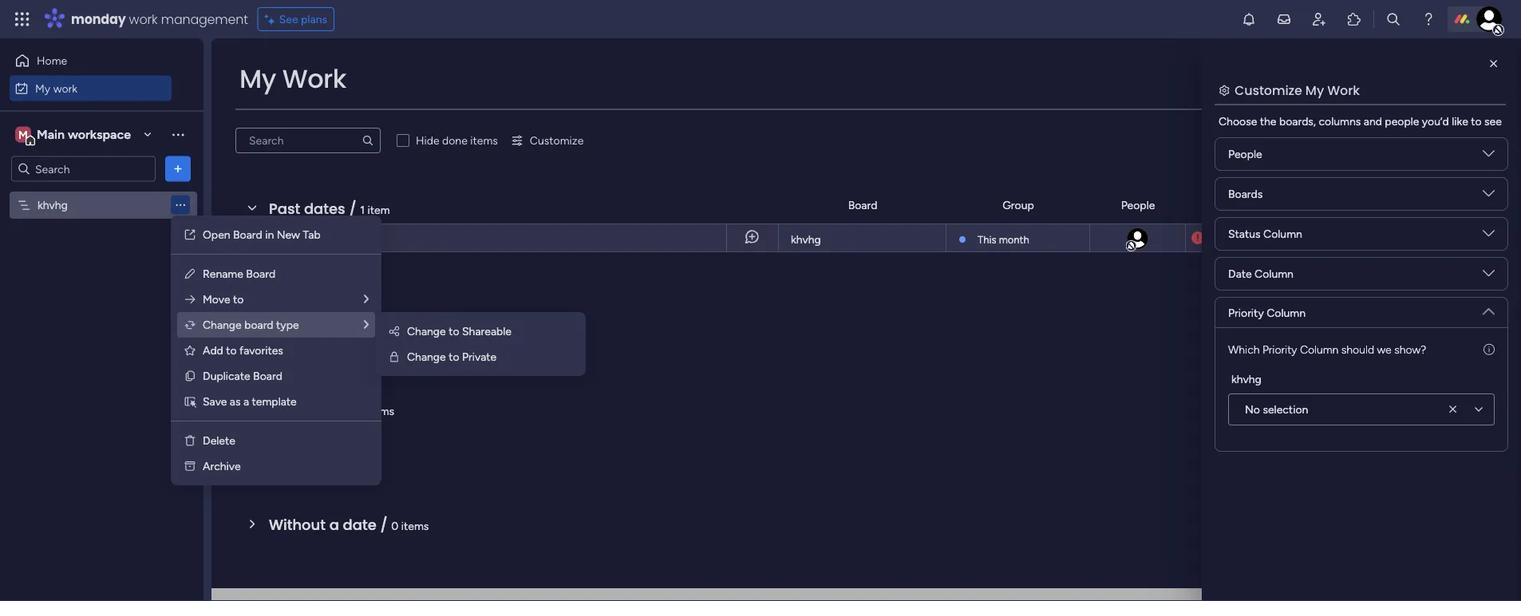 Task type: describe. For each thing, give the bounding box(es) containing it.
board for rename board
[[246, 267, 276, 281]]

1 horizontal spatial people
[[1229, 147, 1263, 161]]

/ for this week /
[[343, 342, 350, 362]]

this month
[[978, 233, 1030, 246]]

search image
[[362, 134, 374, 147]]

my for my work
[[240, 61, 276, 97]]

dapulse dropdown down arrow image for priority
[[1483, 299, 1495, 317]]

items inside without a date / 0 items
[[401, 519, 429, 533]]

dates
[[304, 198, 345, 219]]

change to private image
[[388, 350, 401, 363]]

khvhg inside list box
[[38, 198, 68, 212]]

private
[[462, 350, 497, 364]]

done
[[442, 134, 468, 147]]

0 inside this week / 0 items
[[354, 347, 361, 360]]

items inside next week / 0 items
[[367, 404, 394, 418]]

gary orlando image
[[1477, 6, 1503, 32]]

workspace
[[68, 127, 131, 142]]

template
[[252, 395, 297, 408]]

work for monday
[[129, 10, 158, 28]]

/ right date
[[380, 515, 388, 535]]

selection
[[1263, 403, 1309, 416]]

main workspace
[[37, 127, 131, 142]]

group
[[1003, 198, 1035, 212]]

choose the boards, columns and people you'd like to see
[[1219, 115, 1502, 128]]

workspace selection element
[[15, 125, 133, 146]]

work inside main content
[[1328, 81, 1360, 99]]

columns
[[1319, 115, 1362, 128]]

home button
[[10, 48, 172, 73]]

priority column
[[1229, 306, 1306, 319]]

item
[[368, 203, 390, 216]]

rename board
[[203, 267, 276, 281]]

should
[[1342, 343, 1375, 356]]

change board type
[[203, 318, 299, 332]]

month
[[999, 233, 1030, 246]]

1 horizontal spatial a
[[329, 515, 339, 535]]

0 horizontal spatial work
[[282, 61, 347, 97]]

past dates / 1 item
[[269, 198, 390, 219]]

rename
[[203, 267, 243, 281]]

in
[[265, 228, 274, 242]]

list arrow image for change board type
[[364, 319, 369, 331]]

board inside main content
[[848, 198, 878, 212]]

like
[[1452, 115, 1469, 128]]

board for open board in new tab
[[233, 228, 262, 242]]

priority for priority column
[[1229, 306, 1264, 319]]

column for status column
[[1264, 227, 1303, 241]]

1 inside past dates / 1 item
[[360, 203, 365, 216]]

board
[[244, 318, 274, 332]]

0 items
[[329, 289, 367, 303]]

status column
[[1229, 227, 1303, 241]]

which priority column should we show?
[[1229, 343, 1427, 356]]

to for private
[[449, 350, 460, 364]]

archive image
[[184, 460, 196, 473]]

my work
[[35, 81, 78, 95]]

my work button
[[10, 75, 172, 101]]

dapulse dropdown down arrow image for people
[[1483, 148, 1495, 166]]

see plans button
[[258, 7, 335, 31]]

without a date / 0 items
[[269, 515, 429, 535]]

status for status column
[[1229, 227, 1261, 241]]

invite members image
[[1312, 11, 1328, 27]]

past
[[269, 198, 300, 219]]

board for duplicate board
[[253, 369, 282, 383]]

monday
[[71, 10, 126, 28]]

duplicate
[[203, 369, 250, 383]]

delete image
[[184, 434, 196, 447]]

you'd
[[1423, 115, 1450, 128]]

monday work management
[[71, 10, 248, 28]]

items up this week / 0 items
[[339, 289, 367, 303]]

next week / 0 items
[[269, 400, 394, 420]]

workspace image
[[15, 126, 31, 143]]

khvhg heading
[[1232, 370, 1262, 387]]

main content containing past dates /
[[212, 38, 1522, 601]]

my for my work
[[35, 81, 50, 95]]

1 dapulse dropdown down arrow image from the top
[[1483, 188, 1495, 206]]

open board in new tab image
[[184, 228, 196, 241]]

people
[[1386, 115, 1420, 128]]

delete
[[203, 434, 235, 448]]

date column
[[1229, 267, 1294, 281]]

type
[[276, 318, 299, 332]]

plans
[[301, 12, 327, 26]]

the
[[1260, 115, 1277, 128]]

nov
[[1213, 232, 1232, 244]]

hide
[[416, 134, 440, 147]]

boards,
[[1280, 115, 1317, 128]]

options image
[[170, 161, 186, 177]]

items right done
[[470, 134, 498, 147]]

column left should
[[1300, 343, 1339, 356]]

dapulse dropdown down arrow image for status
[[1483, 228, 1495, 246]]

save as a template
[[203, 395, 297, 408]]

m
[[18, 128, 28, 141]]

rename board image
[[184, 267, 196, 280]]

khvhg group
[[1229, 370, 1495, 426]]

15,
[[1235, 232, 1247, 244]]

favorites
[[240, 344, 283, 357]]

priority for priority
[[1448, 198, 1484, 212]]

no selection
[[1246, 403, 1309, 416]]

customize for customize
[[530, 134, 584, 147]]

list arrow image for move to
[[364, 293, 369, 305]]

move to image
[[184, 293, 196, 306]]

project 1
[[259, 232, 303, 245]]

new
[[277, 228, 300, 242]]

customize my work
[[1235, 81, 1360, 99]]

next
[[269, 400, 301, 420]]

v2 overdue deadline image
[[1192, 230, 1205, 246]]



Task type: vqa. For each thing, say whether or not it's contained in the screenshot.
Status
yes



Task type: locate. For each thing, give the bounding box(es) containing it.
0 horizontal spatial a
[[243, 395, 249, 408]]

open board in new tab
[[203, 228, 321, 242]]

see plans
[[279, 12, 327, 26]]

0 vertical spatial priority
[[1448, 198, 1484, 212]]

this
[[978, 233, 997, 246], [269, 342, 298, 362]]

column for date column
[[1255, 267, 1294, 281]]

date for date
[[1230, 198, 1254, 212]]

1 vertical spatial a
[[329, 515, 339, 535]]

workspace options image
[[170, 126, 186, 142]]

duplicate board
[[203, 369, 282, 383]]

save as a template image
[[184, 395, 196, 408]]

see
[[1485, 115, 1502, 128]]

change right change to private icon
[[407, 350, 446, 364]]

to up 'change to private'
[[449, 325, 460, 338]]

0 horizontal spatial people
[[1121, 198, 1156, 212]]

and
[[1364, 115, 1383, 128]]

board right rename
[[246, 267, 276, 281]]

0 vertical spatial a
[[243, 395, 249, 408]]

change down move to
[[203, 318, 242, 332]]

khvhg inside group
[[1232, 372, 1262, 386]]

items down change to shareable image
[[364, 347, 392, 360]]

/ down this week / 0 items
[[346, 400, 353, 420]]

1 vertical spatial date
[[1229, 267, 1252, 281]]

1 horizontal spatial customize
[[1235, 81, 1303, 99]]

1 vertical spatial this
[[269, 342, 298, 362]]

apps image
[[1347, 11, 1363, 27]]

0
[[329, 289, 336, 303], [354, 347, 361, 360], [357, 404, 364, 418], [392, 519, 399, 533]]

1 left item
[[360, 203, 365, 216]]

customize for customize my work
[[1235, 81, 1303, 99]]

dapulse dropdown down arrow image up v2 info icon
[[1483, 267, 1495, 285]]

dapulse dropdown down arrow image
[[1483, 148, 1495, 166], [1483, 267, 1495, 285]]

2 list arrow image from the top
[[364, 319, 369, 331]]

column for priority column
[[1267, 306, 1306, 319]]

items
[[470, 134, 498, 147], [339, 289, 367, 303], [364, 347, 392, 360], [367, 404, 394, 418], [401, 519, 429, 533]]

1 dapulse dropdown down arrow image from the top
[[1483, 148, 1495, 166]]

change to private
[[407, 350, 497, 364]]

change to shareable image
[[388, 325, 401, 338]]

customize button
[[504, 128, 590, 153]]

0 vertical spatial customize
[[1235, 81, 1303, 99]]

1 list arrow image from the top
[[364, 293, 369, 305]]

2 vertical spatial priority
[[1263, 343, 1298, 356]]

see
[[279, 12, 298, 26]]

Filter dashboard by text search field
[[236, 128, 381, 153]]

to right move
[[233, 293, 244, 306]]

as
[[230, 395, 241, 408]]

board down favorites
[[253, 369, 282, 383]]

2 dapulse dropdown down arrow image from the top
[[1483, 267, 1495, 285]]

0 horizontal spatial status
[[1229, 227, 1261, 241]]

0 vertical spatial dapulse dropdown down arrow image
[[1483, 188, 1495, 206]]

board up 'khvhg' link
[[848, 198, 878, 212]]

1 vertical spatial status
[[1229, 227, 1261, 241]]

move
[[203, 293, 230, 306]]

0 down this week / 0 items
[[357, 404, 364, 418]]

1 vertical spatial week
[[305, 400, 342, 420]]

0 vertical spatial dapulse dropdown down arrow image
[[1483, 148, 1495, 166]]

/ left item
[[349, 198, 357, 219]]

1 vertical spatial dapulse dropdown down arrow image
[[1483, 228, 1495, 246]]

my down home
[[35, 81, 50, 95]]

work down home
[[53, 81, 78, 95]]

0 vertical spatial date
[[1230, 198, 1254, 212]]

people down 'choose'
[[1229, 147, 1263, 161]]

0 vertical spatial 1
[[360, 203, 365, 216]]

0 vertical spatial people
[[1229, 147, 1263, 161]]

shareable
[[462, 325, 512, 338]]

am
[[1281, 232, 1297, 244]]

my down see plans button
[[240, 61, 276, 97]]

main
[[37, 127, 65, 142]]

to for shareable
[[449, 325, 460, 338]]

2 vertical spatial dapulse dropdown down arrow image
[[1483, 299, 1495, 317]]

0 left change to private icon
[[354, 347, 361, 360]]

0 horizontal spatial my
[[35, 81, 50, 95]]

inbox image
[[1277, 11, 1293, 27]]

1 left tab
[[298, 232, 303, 245]]

1 horizontal spatial work
[[1328, 81, 1360, 99]]

1 vertical spatial khvhg
[[791, 233, 821, 246]]

nov 15, 09:00 am
[[1213, 232, 1297, 244]]

move to
[[203, 293, 244, 306]]

a
[[243, 395, 249, 408], [329, 515, 339, 535]]

my
[[240, 61, 276, 97], [1306, 81, 1325, 99], [35, 81, 50, 95]]

board left 'in'
[[233, 228, 262, 242]]

1 vertical spatial list arrow image
[[364, 319, 369, 331]]

change to shareable
[[407, 325, 512, 338]]

date for date column
[[1229, 267, 1252, 281]]

we
[[1378, 343, 1392, 356]]

1 vertical spatial 1
[[298, 232, 303, 245]]

/
[[349, 198, 357, 219], [343, 342, 350, 362], [346, 400, 353, 420], [380, 515, 388, 535]]

1 horizontal spatial status
[[1338, 198, 1370, 212]]

week for next
[[305, 400, 342, 420]]

2 horizontal spatial my
[[1306, 81, 1325, 99]]

date down 15,
[[1229, 267, 1252, 281]]

1 horizontal spatial this
[[978, 233, 997, 246]]

to right like
[[1472, 115, 1482, 128]]

show?
[[1395, 343, 1427, 356]]

a right as
[[243, 395, 249, 408]]

change board type image
[[184, 319, 196, 331]]

1 horizontal spatial 1
[[360, 203, 365, 216]]

list arrow image left change to shareable image
[[364, 319, 369, 331]]

gary orlando image
[[1126, 227, 1150, 251]]

home
[[37, 54, 67, 67]]

week up next week / 0 items
[[302, 342, 339, 362]]

date up 15,
[[1230, 198, 1254, 212]]

option
[[0, 191, 204, 194]]

this for week
[[269, 342, 298, 362]]

2 horizontal spatial khvhg
[[1232, 372, 1262, 386]]

this left the month
[[978, 233, 997, 246]]

0 horizontal spatial this
[[269, 342, 298, 362]]

0 up this week / 0 items
[[329, 289, 336, 303]]

priority
[[1448, 198, 1484, 212], [1229, 306, 1264, 319], [1263, 343, 1298, 356]]

/ for past dates /
[[349, 198, 357, 219]]

1 vertical spatial work
[[53, 81, 78, 95]]

1 horizontal spatial work
[[129, 10, 158, 28]]

search everything image
[[1386, 11, 1402, 27]]

add to favorites image
[[184, 344, 196, 357]]

column down 09:00
[[1255, 267, 1294, 281]]

09:00
[[1250, 232, 1278, 244]]

None search field
[[236, 128, 381, 153]]

list arrow image up this week / 0 items
[[364, 293, 369, 305]]

1 vertical spatial customize
[[530, 134, 584, 147]]

date
[[343, 515, 377, 535]]

main content
[[212, 38, 1522, 601]]

/ left change to private icon
[[343, 342, 350, 362]]

0 horizontal spatial khvhg
[[38, 198, 68, 212]]

Search in workspace field
[[34, 160, 133, 178]]

khvhg for 'khvhg' link
[[791, 233, 821, 246]]

0 vertical spatial status
[[1338, 198, 1370, 212]]

my up the boards,
[[1306, 81, 1325, 99]]

without
[[269, 515, 326, 535]]

2 vertical spatial khvhg
[[1232, 372, 1262, 386]]

v2 info image
[[1484, 341, 1495, 358]]

to right "add"
[[226, 344, 237, 357]]

0 horizontal spatial 1
[[298, 232, 303, 245]]

khvhg link
[[789, 224, 937, 253]]

save
[[203, 395, 227, 408]]

this week / 0 items
[[269, 342, 392, 362]]

0 vertical spatial this
[[978, 233, 997, 246]]

duplicate board image
[[184, 370, 196, 382]]

work down plans
[[282, 61, 347, 97]]

change right change to shareable image
[[407, 325, 446, 338]]

week for this
[[302, 342, 339, 362]]

khvhg for khvhg group
[[1232, 372, 1262, 386]]

no
[[1246, 403, 1261, 416]]

project
[[259, 232, 296, 245]]

column
[[1264, 227, 1303, 241], [1255, 267, 1294, 281], [1267, 306, 1306, 319], [1300, 343, 1339, 356]]

work inside button
[[53, 81, 78, 95]]

column right 15,
[[1264, 227, 1303, 241]]

1
[[360, 203, 365, 216], [298, 232, 303, 245]]

0 vertical spatial work
[[129, 10, 158, 28]]

board
[[848, 198, 878, 212], [233, 228, 262, 242], [246, 267, 276, 281], [253, 369, 282, 383]]

to for favorites
[[226, 344, 237, 357]]

0 horizontal spatial customize
[[530, 134, 584, 147]]

list arrow image
[[364, 293, 369, 305], [364, 319, 369, 331]]

select product image
[[14, 11, 30, 27]]

column down the date column
[[1267, 306, 1306, 319]]

3 dapulse dropdown down arrow image from the top
[[1483, 299, 1495, 317]]

week
[[302, 342, 339, 362], [305, 400, 342, 420]]

date
[[1230, 198, 1254, 212], [1229, 267, 1252, 281]]

0 inside next week / 0 items
[[357, 404, 364, 418]]

change for change to shareable
[[407, 325, 446, 338]]

items inside this week / 0 items
[[364, 347, 392, 360]]

1 vertical spatial priority
[[1229, 306, 1264, 319]]

work up columns on the right top of page
[[1328, 81, 1360, 99]]

status for status
[[1338, 198, 1370, 212]]

add
[[203, 344, 223, 357]]

change for change to private
[[407, 350, 446, 364]]

this down type
[[269, 342, 298, 362]]

people up gary orlando image
[[1121, 198, 1156, 212]]

change for change board type
[[203, 318, 242, 332]]

1 vertical spatial dapulse dropdown down arrow image
[[1483, 267, 1495, 285]]

archive
[[203, 459, 241, 473]]

1 vertical spatial people
[[1121, 198, 1156, 212]]

this for month
[[978, 233, 997, 246]]

work
[[282, 61, 347, 97], [1328, 81, 1360, 99]]

dapulse dropdown down arrow image down the see
[[1483, 148, 1495, 166]]

help image
[[1421, 11, 1437, 27]]

items right date
[[401, 519, 429, 533]]

to inside main content
[[1472, 115, 1482, 128]]

0 vertical spatial list arrow image
[[364, 293, 369, 305]]

my inside button
[[35, 81, 50, 95]]

0 vertical spatial khvhg
[[38, 198, 68, 212]]

work right monday
[[129, 10, 158, 28]]

work for my
[[53, 81, 78, 95]]

1 horizontal spatial my
[[240, 61, 276, 97]]

boards
[[1229, 187, 1263, 201]]

open
[[203, 228, 230, 242]]

0 inside without a date / 0 items
[[392, 519, 399, 533]]

change
[[203, 318, 242, 332], [407, 325, 446, 338], [407, 350, 446, 364]]

to left "private"
[[449, 350, 460, 364]]

work
[[129, 10, 158, 28], [53, 81, 78, 95]]

items down change to private icon
[[367, 404, 394, 418]]

tab
[[303, 228, 321, 242]]

0 right date
[[392, 519, 399, 533]]

a left date
[[329, 515, 339, 535]]

khvhg
[[38, 198, 68, 212], [791, 233, 821, 246], [1232, 372, 1262, 386]]

/ for next week /
[[346, 400, 353, 420]]

my work
[[240, 61, 347, 97]]

customize inside button
[[530, 134, 584, 147]]

notifications image
[[1242, 11, 1257, 27]]

management
[[161, 10, 248, 28]]

2 dapulse dropdown down arrow image from the top
[[1483, 228, 1495, 246]]

dapulse dropdown down arrow image for date column
[[1483, 267, 1495, 285]]

hide done items
[[416, 134, 498, 147]]

dapulse dropdown down arrow image
[[1483, 188, 1495, 206], [1483, 228, 1495, 246], [1483, 299, 1495, 317]]

which
[[1229, 343, 1260, 356]]

customize
[[1235, 81, 1303, 99], [530, 134, 584, 147]]

add to favorites
[[203, 344, 283, 357]]

0 vertical spatial week
[[302, 342, 339, 362]]

0 horizontal spatial work
[[53, 81, 78, 95]]

choose
[[1219, 115, 1258, 128]]

to
[[1472, 115, 1482, 128], [233, 293, 244, 306], [449, 325, 460, 338], [226, 344, 237, 357], [449, 350, 460, 364]]

1 horizontal spatial khvhg
[[791, 233, 821, 246]]

week right "next"
[[305, 400, 342, 420]]

khvhg list box
[[0, 188, 204, 434]]



